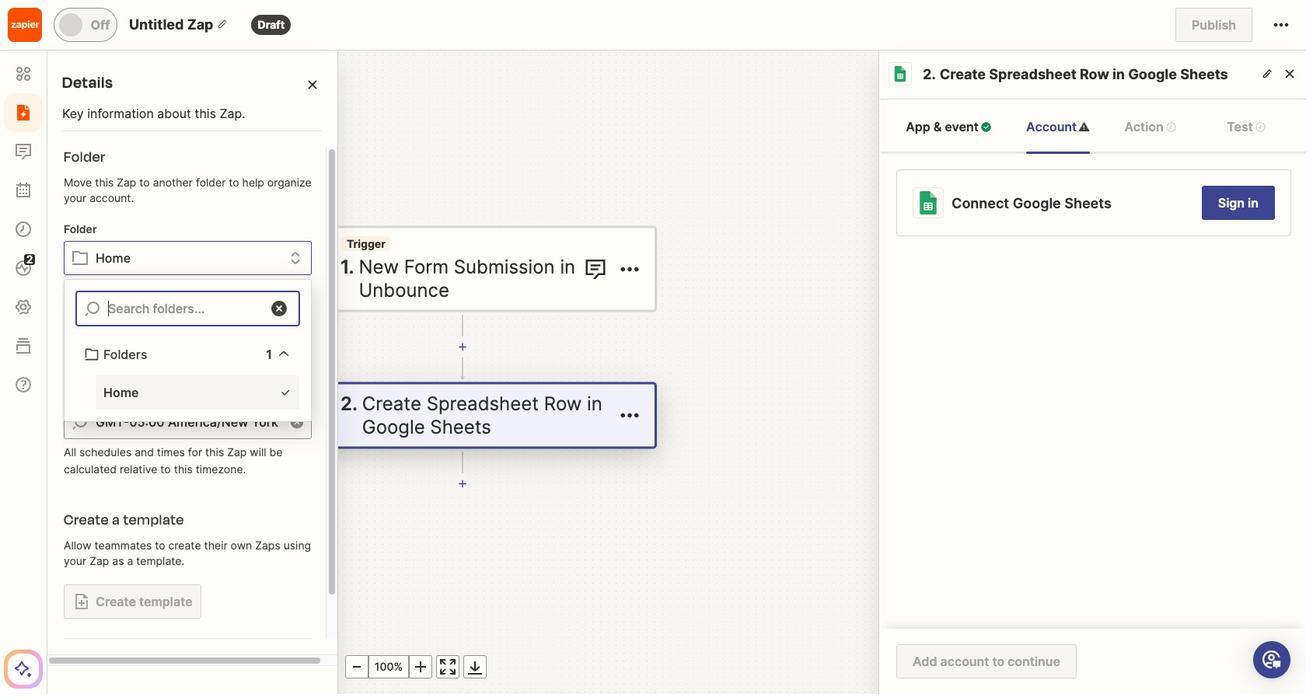 Task type: vqa. For each thing, say whether or not it's contained in the screenshot.
second Zoom out icon from left
no



Task type: locate. For each thing, give the bounding box(es) containing it.
0 horizontal spatial row
[[544, 392, 582, 415]]

2 horizontal spatial google sheets logo image
[[917, 191, 941, 215]]

% for second zoom level percentage element
[[394, 660, 403, 674]]

export to image image right fit to view icon
[[175, 658, 194, 677]]

0 vertical spatial row
[[1081, 66, 1110, 82]]

home for home dropdown button
[[96, 250, 131, 266]]

create a template
[[64, 510, 184, 530]]

google sheets logo image up the app
[[893, 66, 909, 82]]

a
[[129, 356, 135, 369], [112, 510, 120, 530], [127, 554, 133, 568]]

1 vertical spatial account
[[941, 654, 990, 670]]

unbounce
[[359, 279, 450, 301]]

zap
[[187, 16, 214, 33], [70, 135, 92, 150], [117, 176, 136, 189], [227, 446, 247, 459], [90, 554, 109, 568]]

zap down know
[[70, 135, 92, 150]]

2 vertical spatial google
[[362, 416, 425, 438]]

1 vertical spatial 2
[[26, 253, 33, 266]]

0 vertical spatial incomplete element
[[1079, 121, 1091, 133]]

account right the add on the bottom of the page
[[941, 654, 990, 670]]

zoom level percentage element left fit to view icon
[[78, 656, 118, 679]]

1 vertical spatial timezone
[[64, 387, 116, 400]]

your down move at the top of page
[[64, 191, 87, 205]]

for
[[213, 356, 228, 369], [188, 446, 202, 459]]

2 vertical spatial incomplete image
[[312, 387, 331, 406]]

1 100 % from the left
[[84, 660, 112, 674]]

new
[[138, 356, 160, 369]]

account left the level
[[239, 340, 281, 353]]

draft
[[258, 18, 285, 31]]

1 vertical spatial spreadsheet
[[427, 392, 539, 415]]

app & event link
[[906, 100, 992, 154]]

own
[[231, 539, 252, 552]]

0 vertical spatial timezone
[[64, 311, 130, 331]]

to left help
[[229, 176, 239, 189]]

2 export to image image from the left
[[466, 658, 485, 677]]

new
[[359, 256, 399, 278]]

1 horizontal spatial 2
[[134, 135, 142, 150]]

0 horizontal spatial zoom level percentage element
[[78, 656, 118, 679]]

timezone up override
[[64, 311, 130, 331]]

template
[[123, 510, 184, 530], [139, 594, 193, 610]]

about inside "learn the basics get everything you need to know about building your first zap in just 2 minutes."
[[105, 116, 139, 131]]

1 vertical spatial home
[[103, 385, 139, 401]]

0 vertical spatial google sheets logo image
[[893, 66, 909, 82]]

home button
[[96, 242, 280, 275]]

timezone
[[131, 340, 178, 353], [163, 356, 210, 369]]

a right as
[[127, 554, 133, 568]]

2 % from the left
[[394, 660, 403, 674]]

sheets
[[1181, 66, 1229, 82], [1065, 195, 1112, 211], [430, 416, 492, 438]]

0 vertical spatial template
[[123, 510, 184, 530]]

export to image image right fit to view image
[[466, 658, 485, 677]]

indeterminate element right action
[[1166, 121, 1178, 133]]

zoom in image left fit to view image
[[412, 658, 430, 677]]

1 vertical spatial the
[[111, 340, 128, 353]]

0 horizontal spatial sheets
[[430, 416, 492, 438]]

0 vertical spatial home
[[96, 250, 131, 266]]

2. for 2. create spreadsheet row in google sheets
[[341, 392, 358, 415]]

2 vertical spatial a
[[127, 554, 133, 568]]

this inside move this zap to another folder to help organize your account.
[[95, 176, 114, 189]]

home down account.
[[96, 250, 131, 266]]

0 horizontal spatial indeterminate element
[[1166, 121, 1178, 133]]

0 vertical spatial the
[[114, 69, 138, 92]]

zap. right need
[[220, 106, 246, 121]]

indeterminate element inside the test button
[[1255, 121, 1267, 133]]

100 % for first zoom level percentage element from the left
[[84, 660, 112, 674]]

zoom in image
[[121, 658, 139, 677], [412, 658, 430, 677]]

google inside '2. create spreadsheet row in google sheets'
[[362, 416, 425, 438]]

this inside override the timezone set at your account level by selecting a new timezone for this zap.
[[231, 356, 249, 369]]

1 horizontal spatial 100
[[375, 660, 394, 674]]

1 vertical spatial google sheets logo image
[[917, 191, 941, 215]]

1 horizontal spatial sheets
[[1065, 195, 1112, 211]]

1 % from the left
[[103, 660, 112, 674]]

create inside button
[[96, 594, 136, 610]]

create for create a template
[[64, 510, 109, 530]]

zap.
[[220, 106, 246, 121], [252, 356, 275, 369]]

0 vertical spatial 2
[[134, 135, 142, 150]]

1 horizontal spatial zoom out image
[[348, 658, 366, 677]]

a inside allow teammates to create their own zaps using your zap as a template.
[[127, 554, 133, 568]]

1 vertical spatial incomplete image
[[312, 231, 331, 249]]

home for home button
[[103, 385, 139, 401]]

indeterminate image inside the test button
[[1255, 121, 1267, 133]]

0 horizontal spatial 2
[[26, 253, 33, 266]]

0 horizontal spatial 2.
[[341, 392, 358, 415]]

1 horizontal spatial google sheets logo image
[[893, 66, 909, 82]]

just
[[110, 135, 131, 150]]

0 horizontal spatial zoom out image
[[57, 658, 75, 677]]

the
[[114, 69, 138, 92], [111, 340, 128, 353]]

indeterminate element inside action button
[[1166, 121, 1178, 133]]

1 indeterminate element from the left
[[1166, 121, 1178, 133]]

1 vertical spatial folder
[[64, 222, 97, 236]]

0 vertical spatial a
[[129, 356, 135, 369]]

2. inside '2. create spreadsheet row in google sheets'
[[341, 392, 358, 415]]

this left first
[[195, 106, 216, 121]]

home down "selecting"
[[103, 385, 139, 401]]

1 zoom in image from the left
[[121, 658, 139, 677]]

0 vertical spatial zap.
[[220, 106, 246, 121]]

0 horizontal spatial account
[[239, 340, 281, 353]]

0 vertical spatial 2.
[[923, 66, 936, 82]]

zap inside allow teammates to create their own zaps using your zap as a template.
[[90, 554, 109, 568]]

to up first
[[218, 97, 230, 113]]

0 horizontal spatial indeterminate image
[[1166, 121, 1178, 133]]

fit to view image
[[439, 658, 457, 677]]

zap left as
[[90, 554, 109, 568]]

100 left fit to view icon
[[84, 660, 103, 674]]

sheets inside '2. create spreadsheet row in google sheets'
[[430, 416, 492, 438]]

template down template. in the bottom left of the page
[[139, 594, 193, 610]]

None field
[[64, 405, 312, 440]]

to up template. in the bottom left of the page
[[155, 539, 165, 552]]

0 horizontal spatial 100
[[84, 660, 103, 674]]

0 horizontal spatial spreadsheet
[[427, 392, 539, 415]]

1 horizontal spatial 2.
[[923, 66, 936, 82]]

get
[[70, 97, 91, 113]]

2 horizontal spatial sheets
[[1181, 66, 1229, 82]]

zap. inside override the timezone set at your account level by selecting a new timezone for this zap.
[[252, 356, 275, 369]]

1 horizontal spatial zoom in image
[[412, 658, 430, 677]]

the inside "learn the basics get everything you need to know about building your first zap in just 2 minutes."
[[114, 69, 138, 92]]

zaps
[[255, 539, 281, 552]]

zoom in image left fit to view icon
[[121, 658, 139, 677]]

%
[[103, 660, 112, 674], [394, 660, 403, 674]]

indeterminate image right action
[[1166, 121, 1178, 133]]

action button
[[1110, 100, 1193, 154]]

indeterminate image right test
[[1255, 121, 1267, 133]]

unbounce logo image
[[286, 244, 317, 275]]

0 horizontal spatial about
[[105, 116, 139, 131]]

a inside override the timezone set at your account level by selecting a new timezone for this zap.
[[129, 356, 135, 369]]

1 zoom out image from the left
[[57, 658, 75, 677]]

1 vertical spatial incomplete element
[[312, 231, 331, 249]]

100 % left fit to view image
[[375, 660, 403, 674]]

1 indeterminate image from the left
[[1166, 121, 1178, 133]]

home
[[96, 250, 131, 266], [103, 385, 139, 401]]

indeterminate element for test
[[1255, 121, 1267, 133]]

0 horizontal spatial %
[[103, 660, 112, 674]]

allow
[[64, 539, 91, 552]]

timezone up new
[[131, 340, 178, 353]]

your inside allow teammates to create their own zaps using your zap as a template.
[[64, 554, 87, 568]]

complete image
[[981, 121, 992, 133]]

100 left fit to view image
[[375, 660, 394, 674]]

all schedules and times for this zap will be calculated relative to this timezone.
[[64, 446, 283, 476]]

zap up account.
[[117, 176, 136, 189]]

folder up move at the top of page
[[64, 147, 106, 167]]

to inside "learn the basics get everything you need to know about building your first zap in just 2 minutes."
[[218, 97, 230, 113]]

1 vertical spatial zap.
[[252, 356, 275, 369]]

1 horizontal spatial for
[[213, 356, 228, 369]]

1 vertical spatial template
[[139, 594, 193, 610]]

1 horizontal spatial export to image image
[[466, 658, 485, 677]]

event
[[945, 119, 979, 135]]

1 horizontal spatial zap.
[[252, 356, 275, 369]]

2
[[134, 135, 142, 150], [26, 253, 33, 266]]

2 100 % from the left
[[375, 660, 403, 674]]

row inside '2. create spreadsheet row in google sheets'
[[544, 392, 582, 415]]

your right at
[[214, 340, 236, 353]]

0 horizontal spatial zap.
[[220, 106, 246, 121]]

2. create spreadsheet row in google sheets
[[341, 392, 603, 438]]

to down times
[[161, 463, 171, 476]]

the inside override the timezone set at your account level by selecting a new timezone for this zap.
[[111, 340, 128, 353]]

0 vertical spatial for
[[213, 356, 228, 369]]

0 horizontal spatial for
[[188, 446, 202, 459]]

1 vertical spatial google
[[1013, 195, 1062, 211]]

100 %
[[84, 660, 112, 674], [375, 660, 403, 674]]

your
[[192, 116, 218, 131], [64, 191, 87, 205], [214, 340, 236, 353], [64, 554, 87, 568]]

zap. up home button
[[252, 356, 275, 369]]

1 horizontal spatial google
[[1013, 195, 1062, 211]]

indeterminate image
[[1166, 121, 1178, 133], [1255, 121, 1267, 133]]

incomplete element
[[1079, 121, 1091, 133], [312, 231, 331, 249], [312, 387, 331, 406]]

100 % left fit to view icon
[[84, 660, 112, 674]]

to left 'another'
[[140, 176, 150, 189]]

zoom level percentage element left fit to view image
[[369, 656, 409, 679]]

sign
[[1219, 195, 1246, 211]]

trigger 1. new form submission in unbounce
[[341, 237, 576, 301]]

template up teammates
[[123, 510, 184, 530]]

0 horizontal spatial 100 %
[[84, 660, 112, 674]]

1 vertical spatial a
[[112, 510, 120, 530]]

times
[[157, 446, 185, 459]]

create spreadsheet row in google sheets
[[940, 66, 1229, 82]]

account
[[239, 340, 281, 353], [941, 654, 990, 670]]

a up teammates
[[112, 510, 120, 530]]

2 vertical spatial sheets
[[430, 416, 492, 438]]

% left fit to view image
[[394, 660, 403, 674]]

0 vertical spatial folder
[[64, 147, 106, 167]]

untitled
[[129, 16, 184, 33]]

app
[[906, 119, 931, 135]]

create inside '2. create spreadsheet row in google sheets'
[[362, 392, 422, 415]]

2 indeterminate image from the left
[[1255, 121, 1267, 133]]

1 timezone from the top
[[64, 311, 130, 331]]

2 zoom in image from the left
[[412, 658, 430, 677]]

organize
[[267, 176, 312, 189]]

1 100 from the left
[[84, 660, 103, 674]]

zoom level percentage element
[[78, 656, 118, 679], [369, 656, 409, 679]]

0 horizontal spatial export to image image
[[175, 658, 194, 677]]

teammates
[[95, 539, 152, 552]]

basics
[[141, 69, 189, 92]]

0 vertical spatial incomplete image
[[1079, 121, 1091, 133]]

0 vertical spatial account
[[239, 340, 281, 353]]

2 vertical spatial google sheets logo image
[[286, 400, 317, 431]]

2 vertical spatial incomplete element
[[312, 387, 331, 406]]

complete element
[[981, 121, 992, 133]]

the up "selecting"
[[111, 340, 128, 353]]

incomplete image for trigger 1. new form submission in unbounce
[[312, 231, 331, 249]]

folder
[[196, 176, 226, 189]]

your down allow at the left bottom of page
[[64, 554, 87, 568]]

home inside button
[[103, 385, 139, 401]]

1 vertical spatial row
[[544, 392, 582, 415]]

Search available folders text field
[[108, 293, 260, 325]]

1 horizontal spatial 100 %
[[375, 660, 403, 674]]

action
[[1125, 119, 1164, 135]]

google sheets logo image down the level
[[286, 400, 317, 431]]

this up account.
[[95, 176, 114, 189]]

home inside dropdown button
[[96, 250, 131, 266]]

1 export to image image from the left
[[175, 658, 194, 677]]

google sheets logo image left connect
[[917, 191, 941, 215]]

folder down account.
[[64, 222, 97, 236]]

2 horizontal spatial google
[[1129, 66, 1178, 82]]

2 zoom level percentage element from the left
[[369, 656, 409, 679]]

the for learn
[[114, 69, 138, 92]]

1 horizontal spatial account
[[941, 654, 990, 670]]

1 vertical spatial 2.
[[341, 392, 358, 415]]

incomplete image for 2. create spreadsheet row in google sheets
[[312, 387, 331, 406]]

to left continue
[[993, 654, 1005, 670]]

your down need
[[192, 116, 218, 131]]

folder
[[64, 147, 106, 167], [64, 222, 97, 236]]

indeterminate element
[[1166, 121, 1178, 133], [1255, 121, 1267, 133]]

key
[[62, 106, 84, 121]]

the up everything
[[114, 69, 138, 92]]

incomplete element inside account link
[[1079, 121, 1091, 133]]

indeterminate image inside action button
[[1166, 121, 1178, 133]]

to inside all schedules and times for this zap will be calculated relative to this timezone.
[[161, 463, 171, 476]]

incomplete image
[[1079, 121, 1091, 133], [312, 231, 331, 249], [312, 387, 331, 406]]

choose a folder for the zap element
[[76, 338, 300, 410]]

minutes.
[[145, 135, 195, 150]]

2.
[[923, 66, 936, 82], [341, 392, 358, 415]]

0 horizontal spatial google
[[362, 416, 425, 438]]

0 vertical spatial google
[[1129, 66, 1178, 82]]

timezone down "selecting"
[[64, 387, 116, 400]]

incomplete image inside account link
[[1079, 121, 1091, 133]]

1 horizontal spatial spreadsheet
[[990, 66, 1077, 82]]

create
[[940, 66, 986, 82], [362, 392, 422, 415], [64, 510, 109, 530], [96, 594, 136, 610]]

this left 1
[[231, 356, 249, 369]]

0 horizontal spatial google sheets logo image
[[286, 400, 317, 431]]

0 vertical spatial sheets
[[1181, 66, 1229, 82]]

2. for 2.
[[923, 66, 936, 82]]

1 horizontal spatial indeterminate image
[[1255, 121, 1267, 133]]

timezone down set
[[163, 356, 210, 369]]

2 indeterminate element from the left
[[1255, 121, 1267, 133]]

incomplete element for trigger 1. new form submission in unbounce
[[312, 231, 331, 249]]

0 vertical spatial spreadsheet
[[990, 66, 1077, 82]]

1 horizontal spatial zoom level percentage element
[[369, 656, 409, 679]]

export to image image
[[175, 658, 194, 677], [466, 658, 485, 677]]

google sheets logo image
[[893, 66, 909, 82], [917, 191, 941, 215], [286, 400, 317, 431]]

1 horizontal spatial %
[[394, 660, 403, 674]]

0 horizontal spatial zoom in image
[[121, 658, 139, 677]]

choose a folder list box
[[64, 279, 312, 422]]

to
[[218, 97, 230, 113], [140, 176, 150, 189], [229, 176, 239, 189], [161, 463, 171, 476], [155, 539, 165, 552], [993, 654, 1005, 670]]

1 vertical spatial for
[[188, 446, 202, 459]]

need
[[185, 97, 215, 113]]

zap left will
[[227, 446, 247, 459]]

% left fit to view icon
[[103, 660, 112, 674]]

indeterminate element right test
[[1255, 121, 1267, 133]]

a left new
[[129, 356, 135, 369]]

1 zoom level percentage element from the left
[[78, 656, 118, 679]]

1 horizontal spatial indeterminate element
[[1255, 121, 1267, 133]]

google
[[1129, 66, 1178, 82], [1013, 195, 1062, 211], [362, 416, 425, 438]]

open intercom messenger image
[[1263, 651, 1282, 670]]

zoom out image
[[57, 658, 75, 677], [348, 658, 366, 677]]

first
[[222, 116, 245, 131]]

zap right untitled
[[187, 16, 214, 33]]

spreadsheet
[[990, 66, 1077, 82], [427, 392, 539, 415]]

100
[[84, 660, 103, 674], [375, 660, 394, 674]]

List of items field
[[64, 241, 312, 422]]

selecting
[[79, 356, 126, 369]]

2 100 from the left
[[375, 660, 394, 674]]



Task type: describe. For each thing, give the bounding box(es) containing it.
editor sidebar element
[[4, 51, 43, 689]]

learn the basics get everything you need to know about building your first zap in just 2 minutes.
[[70, 69, 245, 150]]

learn
[[70, 69, 110, 92]]

their
[[204, 539, 228, 552]]

this down times
[[174, 463, 193, 476]]

publish
[[1193, 17, 1237, 33]]

add
[[913, 654, 938, 670]]

your inside override the timezone set at your account level by selecting a new timezone for this zap.
[[214, 340, 236, 353]]

add account to continue
[[913, 654, 1061, 670]]

zap inside move this zap to another folder to help organize your account.
[[117, 176, 136, 189]]

1
[[266, 347, 272, 363]]

for inside override the timezone set at your account level by selecting a new timezone for this zap.
[[213, 356, 228, 369]]

fit to view image
[[148, 658, 166, 677]]

building
[[142, 116, 189, 131]]

using
[[284, 539, 311, 552]]

video
[[138, 163, 171, 179]]

0 vertical spatial timezone
[[131, 340, 178, 353]]

test button
[[1212, 100, 1283, 154]]

test
[[1228, 119, 1254, 135]]

add account to continue button
[[897, 645, 1077, 679]]

folders
[[103, 347, 147, 363]]

override
[[64, 340, 108, 353]]

move
[[64, 176, 92, 189]]

create
[[168, 539, 201, 552]]

all
[[64, 446, 76, 459]]

calculated
[[64, 463, 117, 476]]

off
[[91, 17, 110, 33]]

2 folder from the top
[[64, 222, 97, 236]]

template.
[[136, 554, 185, 568]]

form
[[404, 256, 449, 278]]

create for create template
[[96, 594, 136, 610]]

2 zoom out image from the left
[[348, 658, 366, 677]]

relative
[[120, 463, 157, 476]]

publish button
[[1176, 8, 1253, 42]]

account
[[1027, 119, 1078, 135]]

Choose a timezone text field
[[96, 406, 283, 439]]

2 inside "learn the basics get everything you need to know about building your first zap in just 2 minutes."
[[134, 135, 142, 150]]

connect google sheets
[[952, 195, 1112, 211]]

submission
[[454, 256, 555, 278]]

watch video button
[[70, 159, 178, 183]]

indeterminate image for test
[[1255, 121, 1267, 133]]

indeterminate image for action
[[1166, 121, 1178, 133]]

zap inside "learn the basics get everything you need to know about building your first zap in just 2 minutes."
[[70, 135, 92, 150]]

create for create spreadsheet row in google sheets
[[940, 66, 986, 82]]

will
[[250, 446, 267, 459]]

2 inside editor sidebar 'element'
[[26, 253, 33, 266]]

be
[[270, 446, 283, 459]]

create template
[[96, 594, 193, 610]]

1 horizontal spatial about
[[157, 106, 191, 121]]

1 horizontal spatial row
[[1081, 66, 1110, 82]]

indeterminate element for action
[[1166, 121, 1178, 133]]

at
[[200, 340, 211, 353]]

&
[[934, 119, 942, 135]]

allow teammates to create their own zaps using your zap as a template.
[[64, 539, 311, 568]]

spreadsheet inside '2. create spreadsheet row in google sheets'
[[427, 392, 539, 415]]

1.
[[341, 256, 354, 278]]

zap inside all schedules and times for this zap will be calculated relative to this timezone.
[[227, 446, 247, 459]]

trigger
[[347, 237, 386, 250]]

and
[[135, 446, 154, 459]]

in inside "learn the basics get everything you need to know about building your first zap in just 2 minutes."
[[96, 135, 106, 150]]

as
[[112, 554, 124, 568]]

connect
[[952, 195, 1010, 211]]

% for first zoom level percentage element from the left
[[103, 660, 112, 674]]

in inside '2. create spreadsheet row in google sheets'
[[587, 392, 603, 415]]

key information about this zap.
[[62, 106, 246, 121]]

watch video
[[96, 163, 171, 179]]

schedules
[[79, 446, 132, 459]]

1 folder from the top
[[64, 147, 106, 167]]

app & event
[[906, 119, 979, 135]]

level
[[284, 340, 307, 353]]

your inside move this zap to another folder to help organize your account.
[[64, 191, 87, 205]]

continue
[[1008, 654, 1061, 670]]

to inside button
[[993, 654, 1005, 670]]

account.
[[90, 191, 134, 205]]

account inside button
[[941, 654, 990, 670]]

timezone.
[[196, 463, 246, 476]]

information
[[87, 106, 154, 121]]

template inside button
[[139, 594, 193, 610]]

for inside all schedules and times for this zap will be calculated relative to this timezone.
[[188, 446, 202, 459]]

everything
[[95, 97, 157, 113]]

in inside button
[[1249, 195, 1259, 211]]

home button
[[96, 376, 300, 410]]

details
[[62, 72, 113, 94]]

know
[[70, 116, 101, 131]]

to inside allow teammates to create their own zaps using your zap as a template.
[[155, 539, 165, 552]]

incomplete element for 2. create spreadsheet row in google sheets
[[312, 387, 331, 406]]

by
[[64, 356, 76, 369]]

account link
[[1027, 100, 1091, 154]]

watch
[[96, 163, 135, 179]]

account inside override the timezone set at your account level by selecting a new timezone for this zap.
[[239, 340, 281, 353]]

you
[[161, 97, 182, 113]]

2 timezone from the top
[[64, 387, 116, 400]]

untitled zap
[[129, 16, 214, 33]]

sign in button
[[1203, 186, 1276, 220]]

the for override
[[111, 340, 128, 353]]

help
[[242, 176, 264, 189]]

1 vertical spatial timezone
[[163, 356, 210, 369]]

create template button
[[64, 585, 201, 619]]

override the timezone set at your account level by selecting a new timezone for this zap.
[[64, 340, 307, 369]]

in inside trigger 1. new form submission in unbounce
[[560, 256, 576, 278]]

sign in
[[1219, 195, 1259, 211]]

100 % for second zoom level percentage element
[[375, 660, 403, 674]]

your inside "learn the basics get everything you need to know about building your first zap in just 2 minutes."
[[192, 116, 218, 131]]

move this zap to another folder to help organize your account.
[[64, 176, 312, 205]]

this up timezone. at the bottom left
[[205, 446, 224, 459]]

set
[[181, 340, 197, 353]]

1 vertical spatial sheets
[[1065, 195, 1112, 211]]

another
[[153, 176, 193, 189]]



